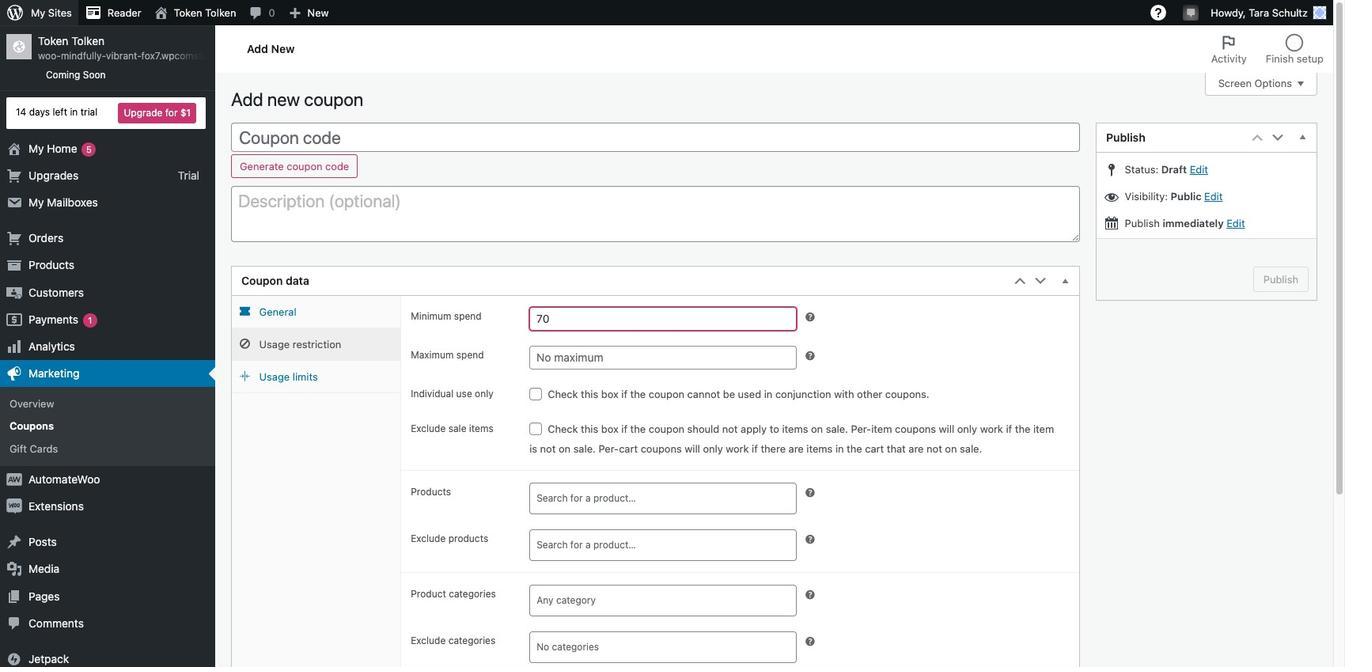 Task type: vqa. For each thing, say whether or not it's contained in the screenshot.
Screen Options at the top right
yes



Task type: describe. For each thing, give the bounding box(es) containing it.
for
[[165, 107, 178, 118]]

to
[[770, 423, 779, 435]]

1
[[88, 315, 92, 325]]

edit button for status: draft edit
[[1190, 163, 1209, 176]]

publish for publish immediately edit
[[1125, 217, 1160, 229]]

0 horizontal spatial sale.
[[574, 443, 596, 455]]

product categories that the coupon will not be applied to, or that cannot be in the cart in order for the "fixed cart discount" to be applied. image
[[804, 636, 816, 648]]

gift
[[9, 442, 27, 455]]

maximum
[[411, 349, 454, 361]]

use
[[456, 388, 472, 400]]

upgrade for $1
[[124, 107, 191, 118]]

in inside 'navigation'
[[70, 106, 78, 118]]

screen options
[[1219, 77, 1292, 90]]

No categories text field
[[534, 636, 800, 659]]

new link
[[281, 0, 335, 25]]

customers link
[[0, 279, 215, 306]]

marketing
[[28, 367, 80, 380]]

categories for product categories
[[449, 588, 496, 600]]

tolken for token tolken
[[205, 6, 236, 19]]

0 vertical spatial coupons
[[895, 423, 936, 435]]

categories for exclude categories
[[449, 635, 496, 647]]

public
[[1171, 190, 1202, 203]]

marketing link
[[0, 360, 215, 387]]

status:
[[1125, 163, 1159, 176]]

1 vertical spatial work
[[726, 443, 749, 455]]

usage for usage limits
[[259, 371, 290, 383]]

products that the coupon will not be applied to, or that cannot be in the cart in order for the "fixed cart discount" to be applied. image
[[804, 533, 816, 546]]

automatewoo link
[[0, 466, 215, 493]]

overview
[[9, 398, 54, 410]]

trial
[[81, 106, 98, 118]]

home
[[47, 141, 77, 155]]

my sites link
[[0, 0, 78, 25]]

products
[[449, 533, 489, 545]]

data
[[286, 274, 309, 288]]

1 horizontal spatial only
[[703, 443, 723, 455]]

vibrant-
[[106, 50, 141, 62]]

with
[[834, 388, 854, 401]]

upgrades
[[28, 168, 79, 182]]

other
[[857, 388, 883, 401]]

customers
[[28, 285, 84, 299]]

product categories
[[411, 588, 496, 600]]

overview link
[[0, 393, 215, 415]]

edit for public
[[1205, 190, 1223, 203]]

1 vertical spatial in
[[764, 388, 773, 401]]

spend for maximum spend
[[457, 349, 484, 361]]

usage restriction link
[[232, 329, 401, 361]]

howdy, tara schultz
[[1211, 6, 1308, 19]]

product categories that the coupon will be applied to, or that need to be in the cart in order for the "fixed cart discount" to be applied. image
[[804, 589, 816, 602]]

mailboxes
[[47, 195, 98, 209]]

posts link
[[0, 529, 215, 556]]

finish
[[1266, 52, 1294, 65]]

products link
[[0, 252, 215, 279]]

coupons.
[[885, 388, 930, 401]]

token for token tolken woo-mindfully-vibrant-fox7.wpcomstaging.com coming soon
[[38, 34, 68, 47]]

there
[[761, 443, 786, 455]]

2 vertical spatial edit button
[[1227, 217, 1245, 229]]

main menu navigation
[[0, 25, 249, 667]]

publish for publish
[[1106, 131, 1146, 144]]

0 horizontal spatial on
[[559, 443, 571, 455]]

new
[[267, 89, 300, 110]]

cards
[[30, 442, 58, 455]]

general
[[259, 306, 297, 318]]

2 horizontal spatial not
[[927, 443, 942, 455]]

orders link
[[0, 225, 215, 252]]

items right to
[[782, 423, 808, 435]]

sale
[[449, 423, 467, 435]]

should
[[687, 423, 720, 435]]

publish immediately edit
[[1122, 217, 1245, 229]]

exclude categories
[[411, 635, 496, 647]]

0 vertical spatial work
[[980, 423, 1003, 435]]

coupons link
[[0, 415, 215, 437]]

14
[[16, 106, 26, 118]]

extensions link
[[0, 493, 215, 520]]

1 horizontal spatial per-
[[851, 423, 872, 435]]

edit button for visibility: public edit
[[1205, 190, 1223, 203]]

maximum spend
[[411, 349, 484, 361]]

jetpack
[[28, 652, 69, 666]]

be
[[723, 388, 735, 401]]

my sites
[[31, 6, 72, 19]]

screen options button
[[1205, 72, 1318, 96]]

token tolken link
[[148, 0, 243, 25]]

this field allows you to set the maximum spend (subtotal) allowed when using the coupon. image
[[804, 350, 816, 363]]

code inside generate coupon code link
[[325, 160, 349, 173]]

fox7.wpcomstaging.com
[[141, 50, 249, 62]]

activity button
[[1202, 25, 1257, 73]]

gift cards
[[9, 442, 58, 455]]

items right sale
[[469, 423, 494, 435]]

conjunction
[[776, 388, 832, 401]]

usage limits
[[259, 371, 318, 383]]

pages link
[[0, 583, 215, 610]]

finish setup
[[1266, 52, 1324, 65]]

my mailboxes link
[[0, 189, 215, 216]]

comments link
[[0, 610, 215, 637]]

search for a product… text field for products
[[534, 488, 800, 510]]

1 vertical spatial products
[[411, 486, 451, 498]]

2 item from the left
[[1034, 423, 1054, 435]]

screen
[[1219, 77, 1252, 90]]

notification image
[[1185, 6, 1198, 18]]

my for my mailboxes
[[28, 195, 44, 209]]

1 vertical spatial new
[[271, 42, 295, 55]]

activity
[[1211, 52, 1247, 65]]

tolken for token tolken woo-mindfully-vibrant-fox7.wpcomstaging.com coming soon
[[71, 34, 105, 47]]

edit for draft
[[1190, 163, 1209, 176]]

2 horizontal spatial on
[[945, 443, 957, 455]]

$1
[[180, 107, 191, 118]]

jetpack link
[[0, 646, 215, 667]]

usage for usage restriction
[[259, 338, 290, 351]]

0 vertical spatial will
[[939, 423, 955, 435]]

Individual use only checkbox
[[530, 388, 542, 401]]

cannot
[[687, 388, 720, 401]]

coupon down maximum spend text box at the bottom of page
[[649, 388, 685, 401]]

gift cards link
[[0, 437, 215, 460]]

howdy,
[[1211, 6, 1246, 19]]

items up products that the coupon will be applied to, or that need to be in the cart in order for the "fixed cart discount" to be applied. icon at the bottom of the page
[[807, 443, 833, 455]]

coupon data
[[241, 274, 309, 288]]

0
[[269, 6, 275, 19]]

new inside the toolbar navigation
[[308, 6, 329, 19]]

token for token tolken
[[174, 6, 202, 19]]

generate
[[240, 160, 284, 173]]

media
[[28, 562, 60, 576]]



Task type: locate. For each thing, give the bounding box(es) containing it.
tab list containing activity
[[1202, 25, 1334, 73]]

on right that
[[945, 443, 957, 455]]

1 vertical spatial only
[[957, 423, 978, 435]]

1 vertical spatial add
[[231, 89, 263, 110]]

token up woo-
[[38, 34, 68, 47]]

not right is
[[540, 443, 556, 455]]

item
[[872, 423, 892, 435], [1034, 423, 1054, 435]]

0 vertical spatial products
[[28, 258, 74, 272]]

2 vertical spatial exclude
[[411, 635, 446, 647]]

1 vertical spatial publish
[[1125, 217, 1160, 229]]

None submit
[[1253, 267, 1309, 292]]

1 horizontal spatial sale.
[[826, 423, 848, 435]]

per- right is
[[599, 443, 619, 455]]

coupon for coupon code
[[239, 127, 299, 148]]

1 horizontal spatial on
[[811, 423, 823, 435]]

0 horizontal spatial new
[[271, 42, 295, 55]]

finish setup button
[[1257, 25, 1334, 73]]

1 vertical spatial code
[[325, 160, 349, 173]]

edit button right immediately
[[1227, 217, 1245, 229]]

analytics link
[[0, 333, 215, 360]]

code up generate coupon code link
[[303, 127, 341, 148]]

3 exclude from the top
[[411, 635, 446, 647]]

0 vertical spatial add
[[247, 42, 268, 55]]

individual
[[411, 388, 454, 400]]

Coupon code text field
[[231, 123, 1080, 152]]

in right used
[[764, 388, 773, 401]]

toolbar navigation
[[0, 0, 1334, 28]]

0 link
[[243, 0, 281, 25]]

restriction
[[293, 338, 341, 351]]

generate coupon code
[[240, 160, 349, 173]]

items
[[469, 423, 494, 435], [782, 423, 808, 435], [807, 443, 833, 455]]

comments
[[28, 616, 84, 630]]

token up fox7.wpcomstaging.com
[[174, 6, 202, 19]]

publish up status: at the top right of the page
[[1106, 131, 1146, 144]]

1 vertical spatial categories
[[449, 635, 496, 647]]

tara
[[1249, 6, 1270, 19]]

products up 'customers'
[[28, 258, 74, 272]]

in down with
[[836, 443, 844, 455]]

search for a product… text field down should
[[534, 488, 800, 510]]

0 horizontal spatial tolken
[[71, 34, 105, 47]]

coupon
[[239, 127, 299, 148], [241, 274, 283, 288]]

add left new
[[231, 89, 263, 110]]

add for add new coupon
[[231, 89, 263, 110]]

media link
[[0, 556, 215, 583]]

coupon left should
[[649, 423, 685, 435]]

0 vertical spatial new
[[308, 6, 329, 19]]

tolken
[[205, 6, 236, 19], [71, 34, 105, 47]]

2 usage from the top
[[259, 371, 290, 383]]

token
[[174, 6, 202, 19], [38, 34, 68, 47]]

publish
[[1106, 131, 1146, 144], [1125, 217, 1160, 229]]

2 vertical spatial edit
[[1227, 217, 1245, 229]]

0 vertical spatial edit
[[1190, 163, 1209, 176]]

token inside token tolken woo-mindfully-vibrant-fox7.wpcomstaging.com coming soon
[[38, 34, 68, 47]]

this right exclude sale items option
[[581, 423, 598, 435]]

exclude left sale
[[411, 423, 446, 435]]

1 this from the top
[[581, 388, 598, 401]]

general link
[[232, 296, 401, 329]]

Maximum spend text field
[[530, 346, 797, 370]]

Exclude sale items checkbox
[[530, 423, 542, 435]]

spend right minimum
[[454, 310, 482, 322]]

exclude for exclude sale items
[[411, 423, 446, 435]]

2 box from the top
[[601, 423, 619, 435]]

1 vertical spatial box
[[601, 423, 619, 435]]

check inside check this box if the coupon should not apply to items on sale. per-item coupons will only work if the item is not on sale. per-cart coupons will only work if there are items in the cart that are not on sale.
[[548, 423, 578, 435]]

categories right product
[[449, 588, 496, 600]]

5
[[86, 144, 92, 154]]

2 vertical spatial only
[[703, 443, 723, 455]]

1 check from the top
[[548, 388, 578, 401]]

check right individual use only option in the bottom of the page
[[548, 388, 578, 401]]

1 horizontal spatial tolken
[[205, 6, 236, 19]]

exclude left 'products'
[[411, 533, 446, 545]]

exclude for exclude categories
[[411, 635, 446, 647]]

products inside 'link'
[[28, 258, 74, 272]]

on
[[811, 423, 823, 435], [559, 443, 571, 455], [945, 443, 957, 455]]

1 horizontal spatial in
[[764, 388, 773, 401]]

edit right draft
[[1190, 163, 1209, 176]]

0 horizontal spatial per-
[[599, 443, 619, 455]]

box right exclude sale items option
[[601, 423, 619, 435]]

if
[[622, 388, 628, 401], [622, 423, 628, 435], [1006, 423, 1012, 435], [752, 443, 758, 455]]

1 horizontal spatial new
[[308, 6, 329, 19]]

my inside the toolbar navigation
[[31, 6, 45, 19]]

this for check this box if the coupon should not apply to items on sale. per-item coupons will only work if the item is not on sale. per-cart coupons will only work if there are items in the cart that are not on sale.
[[581, 423, 598, 435]]

1 vertical spatial this
[[581, 423, 598, 435]]

1 vertical spatial edit button
[[1205, 190, 1223, 203]]

2 cart from the left
[[865, 443, 884, 455]]

on right is
[[559, 443, 571, 455]]

categories down product categories
[[449, 635, 496, 647]]

code
[[303, 127, 341, 148], [325, 160, 349, 173]]

products
[[28, 258, 74, 272], [411, 486, 451, 498]]

are right that
[[909, 443, 924, 455]]

extensions
[[28, 499, 84, 513]]

1 cart from the left
[[619, 443, 638, 455]]

upgrade for $1 button
[[118, 103, 196, 123]]

usage limits link
[[232, 361, 401, 394]]

status: draft edit
[[1122, 163, 1209, 176]]

check for check this box if the coupon should not apply to items on sale. per-item coupons will only work if the item is not on sale. per-cart coupons will only work if there are items in the cart that are not on sale.
[[548, 423, 578, 435]]

box for check this box if the coupon cannot be used in conjunction with other coupons.
[[601, 388, 619, 401]]

2 vertical spatial in
[[836, 443, 844, 455]]

this field allows you to set the minimum spend (subtotal) allowed to use the coupon. image
[[804, 311, 816, 324]]

0 vertical spatial categories
[[449, 588, 496, 600]]

draft
[[1162, 163, 1187, 176]]

used
[[738, 388, 761, 401]]

add down 0 link
[[247, 42, 268, 55]]

products that the coupon will be applied to, or that need to be in the cart in order for the "fixed cart discount" to be applied. image
[[804, 487, 816, 499]]

Description (optional) text field
[[231, 186, 1080, 242]]

2 are from the left
[[909, 443, 924, 455]]

1 vertical spatial edit
[[1205, 190, 1223, 203]]

tab list
[[1202, 25, 1334, 73]]

box inside check this box if the coupon should not apply to items on sale. per-item coupons will only work if the item is not on sale. per-cart coupons will only work if there are items in the cart that are not on sale.
[[601, 423, 619, 435]]

1 are from the left
[[789, 443, 804, 455]]

1 vertical spatial my
[[28, 141, 44, 155]]

visibility:
[[1125, 190, 1168, 203]]

in right left
[[70, 106, 78, 118]]

upgrade
[[124, 107, 163, 118]]

categories
[[449, 588, 496, 600], [449, 635, 496, 647]]

1 exclude from the top
[[411, 423, 446, 435]]

my down upgrades
[[28, 195, 44, 209]]

0 vertical spatial code
[[303, 127, 341, 148]]

sale. right is
[[574, 443, 596, 455]]

1 horizontal spatial will
[[939, 423, 955, 435]]

1 horizontal spatial not
[[722, 423, 738, 435]]

2 vertical spatial my
[[28, 195, 44, 209]]

this for check this box if the coupon cannot be used in conjunction with other coupons.
[[581, 388, 598, 401]]

my left home
[[28, 141, 44, 155]]

spend right maximum
[[457, 349, 484, 361]]

coupon right new
[[304, 89, 363, 110]]

individual use only
[[411, 388, 494, 400]]

work
[[980, 423, 1003, 435], [726, 443, 749, 455]]

this
[[581, 388, 598, 401], [581, 423, 598, 435]]

products up 'exclude products'
[[411, 486, 451, 498]]

my for my home 5
[[28, 141, 44, 155]]

soon
[[83, 69, 106, 81]]

sites
[[48, 6, 72, 19]]

is
[[530, 443, 537, 455]]

2 horizontal spatial in
[[836, 443, 844, 455]]

0 horizontal spatial only
[[475, 388, 494, 400]]

check
[[548, 388, 578, 401], [548, 423, 578, 435]]

check for check this box if the coupon cannot be used in conjunction with other coupons.
[[548, 388, 578, 401]]

1 horizontal spatial coupons
[[895, 423, 936, 435]]

0 vertical spatial token
[[174, 6, 202, 19]]

new right "0"
[[308, 6, 329, 19]]

1 search for a product… text field from the top
[[534, 488, 800, 510]]

immediately
[[1163, 217, 1224, 229]]

0 vertical spatial in
[[70, 106, 78, 118]]

tolken inside token tolken woo-mindfully-vibrant-fox7.wpcomstaging.com coming soon
[[71, 34, 105, 47]]

exclude sale items
[[411, 423, 494, 435]]

coming
[[46, 69, 80, 81]]

coupon down coupon code
[[287, 160, 323, 173]]

0 vertical spatial edit button
[[1190, 163, 1209, 176]]

are right there
[[789, 443, 804, 455]]

not right that
[[927, 443, 942, 455]]

my for my sites
[[31, 6, 45, 19]]

analytics
[[28, 339, 75, 353]]

usage left limits
[[259, 371, 290, 383]]

coupon code
[[239, 127, 341, 148]]

1 vertical spatial search for a product… text field
[[534, 534, 800, 557]]

automatewoo
[[28, 472, 100, 486]]

coupon up general
[[241, 274, 283, 288]]

payments
[[28, 312, 78, 326]]

search for a product… text field up any category text field
[[534, 534, 800, 557]]

that
[[887, 443, 906, 455]]

edit button right public
[[1205, 190, 1223, 203]]

schultz
[[1272, 6, 1308, 19]]

14 days left in trial
[[16, 106, 98, 118]]

1 vertical spatial check
[[548, 423, 578, 435]]

usage inside usage limits link
[[259, 371, 290, 383]]

1 vertical spatial usage
[[259, 371, 290, 383]]

woo-
[[38, 50, 61, 62]]

1 item from the left
[[872, 423, 892, 435]]

sale. down with
[[826, 423, 848, 435]]

0 horizontal spatial work
[[726, 443, 749, 455]]

usage restriction
[[259, 338, 341, 351]]

edit
[[1190, 163, 1209, 176], [1205, 190, 1223, 203], [1227, 217, 1245, 229]]

tolken inside the toolbar navigation
[[205, 6, 236, 19]]

0 vertical spatial spend
[[454, 310, 482, 322]]

on down conjunction
[[811, 423, 823, 435]]

posts
[[28, 535, 57, 549]]

my home 5
[[28, 141, 92, 155]]

0 horizontal spatial are
[[789, 443, 804, 455]]

limits
[[293, 371, 318, 383]]

tolken up mindfully-
[[71, 34, 105, 47]]

product
[[411, 588, 446, 600]]

1 vertical spatial coupons
[[641, 443, 682, 455]]

per- down other
[[851, 423, 872, 435]]

add new coupon
[[231, 89, 363, 110]]

Search for a product… text field
[[534, 488, 800, 510], [534, 534, 800, 557]]

trial
[[178, 168, 199, 182]]

0 horizontal spatial in
[[70, 106, 78, 118]]

2 horizontal spatial sale.
[[960, 443, 982, 455]]

publish down visibility:
[[1125, 217, 1160, 229]]

new down "0"
[[271, 42, 295, 55]]

mindfully-
[[61, 50, 106, 62]]

code down coupon code
[[325, 160, 349, 173]]

check this box if the coupon should not apply to items on sale. per-item coupons will only work if the item is not on sale. per-cart coupons will only work if there are items in the cart that are not on sale.
[[530, 423, 1054, 455]]

1 horizontal spatial token
[[174, 6, 202, 19]]

apply
[[741, 423, 767, 435]]

sale. right that
[[960, 443, 982, 455]]

edit right public
[[1205, 190, 1223, 203]]

0 vertical spatial tolken
[[205, 6, 236, 19]]

coupon inside check this box if the coupon should not apply to items on sale. per-item coupons will only work if the item is not on sale. per-cart coupons will only work if there are items in the cart that are not on sale.
[[649, 423, 685, 435]]

setup
[[1297, 52, 1324, 65]]

0 vertical spatial check
[[548, 388, 578, 401]]

search for a product… text field for exclude products
[[534, 534, 800, 557]]

0 vertical spatial only
[[475, 388, 494, 400]]

coupon for coupon data
[[241, 274, 283, 288]]

1 horizontal spatial cart
[[865, 443, 884, 455]]

0 vertical spatial usage
[[259, 338, 290, 351]]

2 check from the top
[[548, 423, 578, 435]]

edit right immediately
[[1227, 217, 1245, 229]]

0 horizontal spatial coupons
[[641, 443, 682, 455]]

reader
[[108, 6, 141, 19]]

not left apply
[[722, 423, 738, 435]]

0 vertical spatial exclude
[[411, 423, 446, 435]]

coupon
[[304, 89, 363, 110], [287, 160, 323, 173], [649, 388, 685, 401], [649, 423, 685, 435]]

1 vertical spatial token
[[38, 34, 68, 47]]

0 horizontal spatial not
[[540, 443, 556, 455]]

exclude products
[[411, 533, 489, 545]]

0 horizontal spatial will
[[685, 443, 700, 455]]

2 search for a product… text field from the top
[[534, 534, 800, 557]]

box for check this box if the coupon should not apply to items on sale. per-item coupons will only work if the item is not on sale. per-cart coupons will only work if there are items in the cart that are not on sale.
[[601, 423, 619, 435]]

1 vertical spatial coupon
[[241, 274, 283, 288]]

1 usage from the top
[[259, 338, 290, 351]]

edit button right draft
[[1190, 163, 1209, 176]]

2 exclude from the top
[[411, 533, 446, 545]]

1 vertical spatial tolken
[[71, 34, 105, 47]]

1 vertical spatial spend
[[457, 349, 484, 361]]

0 horizontal spatial cart
[[619, 443, 638, 455]]

are
[[789, 443, 804, 455], [909, 443, 924, 455]]

token inside the toolbar navigation
[[174, 6, 202, 19]]

will
[[939, 423, 955, 435], [685, 443, 700, 455]]

usage inside usage restriction link
[[259, 338, 290, 351]]

1 horizontal spatial work
[[980, 423, 1003, 435]]

1 horizontal spatial item
[[1034, 423, 1054, 435]]

this inside check this box if the coupon should not apply to items on sale. per-item coupons will only work if the item is not on sale. per-cart coupons will only work if there are items in the cart that are not on sale.
[[581, 423, 598, 435]]

2 this from the top
[[581, 423, 598, 435]]

1 vertical spatial exclude
[[411, 533, 446, 545]]

1 box from the top
[[601, 388, 619, 401]]

1 horizontal spatial products
[[411, 486, 451, 498]]

0 vertical spatial publish
[[1106, 131, 1146, 144]]

my
[[31, 6, 45, 19], [28, 141, 44, 155], [28, 195, 44, 209]]

1 vertical spatial per-
[[599, 443, 619, 455]]

tolken left 0 link
[[205, 6, 236, 19]]

0 vertical spatial per-
[[851, 423, 872, 435]]

spend for minimum spend
[[454, 310, 482, 322]]

0 vertical spatial search for a product… text field
[[534, 488, 800, 510]]

new
[[308, 6, 329, 19], [271, 42, 295, 55]]

days
[[29, 106, 50, 118]]

0 vertical spatial coupon
[[239, 127, 299, 148]]

0 horizontal spatial item
[[872, 423, 892, 435]]

my mailboxes
[[28, 195, 98, 209]]

left
[[53, 106, 67, 118]]

orders
[[28, 231, 63, 245]]

Minimum spend text field
[[530, 307, 797, 331]]

box down maximum spend text box at the bottom of page
[[601, 388, 619, 401]]

coupon up generate
[[239, 127, 299, 148]]

1 horizontal spatial are
[[909, 443, 924, 455]]

my left the sites
[[31, 6, 45, 19]]

0 horizontal spatial products
[[28, 258, 74, 272]]

per-
[[851, 423, 872, 435], [599, 443, 619, 455]]

check this box if the coupon cannot be used in conjunction with other coupons.
[[548, 388, 930, 401]]

Any category text field
[[534, 590, 800, 612]]

exclude down product
[[411, 635, 446, 647]]

payments 1
[[28, 312, 92, 326]]

0 vertical spatial my
[[31, 6, 45, 19]]

2 horizontal spatial only
[[957, 423, 978, 435]]

pages
[[28, 589, 60, 603]]

0 vertical spatial this
[[581, 388, 598, 401]]

in inside check this box if the coupon should not apply to items on sale. per-item coupons will only work if the item is not on sale. per-cart coupons will only work if there are items in the cart that are not on sale.
[[836, 443, 844, 455]]

exclude for exclude products
[[411, 533, 446, 545]]

this right individual use only option in the bottom of the page
[[581, 388, 598, 401]]

usage down general
[[259, 338, 290, 351]]

0 vertical spatial box
[[601, 388, 619, 401]]

0 horizontal spatial token
[[38, 34, 68, 47]]

check right exclude sale items option
[[548, 423, 578, 435]]

add for add new
[[247, 42, 268, 55]]

1 vertical spatial will
[[685, 443, 700, 455]]



